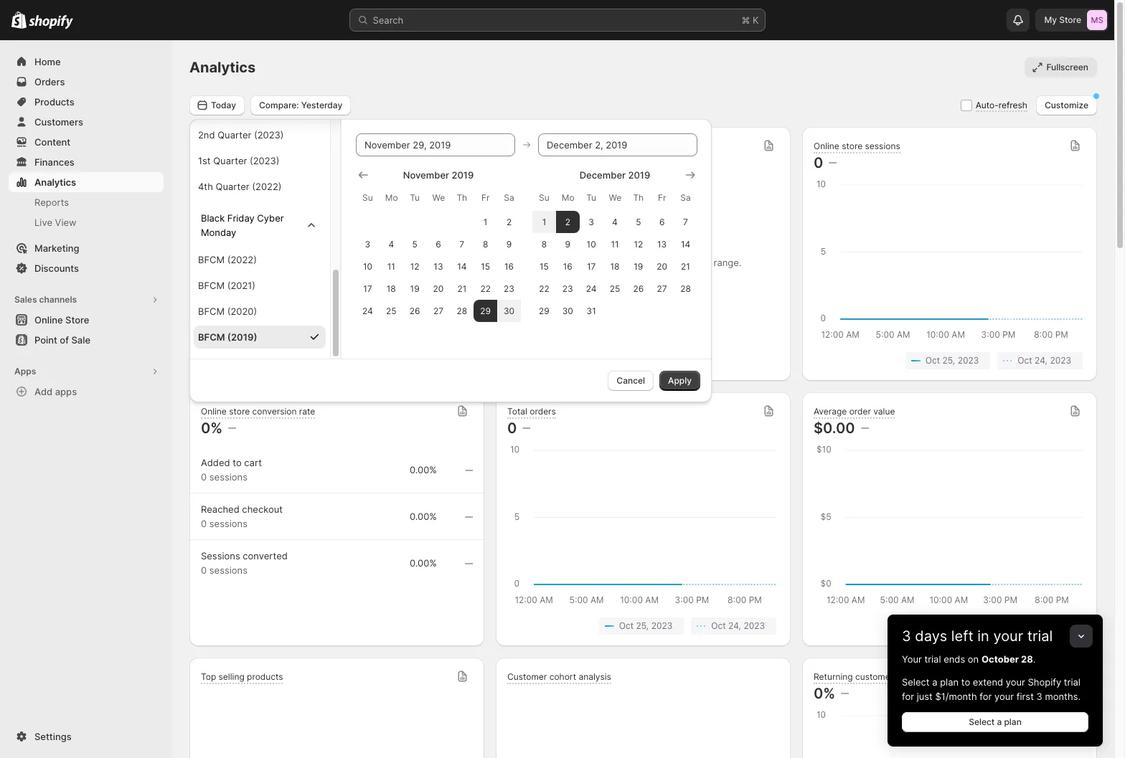 Task type: locate. For each thing, give the bounding box(es) containing it.
we
[[432, 192, 445, 203], [609, 192, 622, 203]]

select for select a plan
[[969, 717, 995, 728]]

3 for the leftmost the 3 button
[[365, 239, 371, 249]]

1 sa from the left
[[504, 192, 514, 203]]

1 horizontal spatial 30 button
[[556, 300, 580, 322]]

top
[[201, 671, 216, 682]]

0 horizontal spatial 26 button
[[403, 300, 427, 322]]

16 left was
[[563, 261, 573, 272]]

16 button left no on the top of page
[[556, 255, 580, 277]]

th for december 2019
[[633, 192, 644, 203]]

1 button down november 2019
[[474, 211, 497, 233]]

0% for online store conversion rate
[[201, 420, 223, 437]]

friday element
[[474, 185, 497, 211], [650, 185, 674, 211]]

store for my store
[[1059, 14, 1082, 25]]

2 30 button from the left
[[556, 300, 580, 322]]

store inside online store sessions dropdown button
[[842, 140, 863, 151]]

for left just
[[902, 691, 914, 703]]

point of sale link
[[9, 330, 164, 350]]

wednesday element down november 2019
[[427, 185, 450, 211]]

th
[[457, 192, 467, 203], [633, 192, 644, 203]]

no change image for 0%
[[841, 688, 849, 700]]

2 bfcm from the top
[[198, 280, 225, 291]]

7 for the rightmost 7 'button'
[[683, 216, 688, 227]]

online for 0%
[[201, 406, 227, 417]]

sessions
[[201, 550, 240, 562]]

on
[[968, 654, 979, 665]]

1 horizontal spatial 30
[[562, 305, 573, 316]]

9 for 1st the 9 button from left
[[507, 239, 512, 249]]

grid containing november
[[356, 168, 521, 322]]

29
[[480, 305, 491, 316], [539, 305, 550, 316]]

tu down december at top right
[[587, 192, 596, 203]]

0 vertical spatial 14
[[681, 239, 691, 249]]

1 horizontal spatial 10
[[587, 239, 596, 249]]

2 tuesday element from the left
[[580, 185, 603, 211]]

reached checkout 0 sessions
[[201, 504, 283, 530]]

2 grid from the left
[[533, 168, 698, 322]]

selling
[[219, 671, 245, 682]]

1 horizontal spatial a
[[997, 717, 1002, 728]]

1 vertical spatial 18
[[387, 283, 396, 294]]

2 2 from the left
[[565, 216, 570, 227]]

1 horizontal spatial 9
[[565, 239, 571, 249]]

tuesday element
[[403, 185, 427, 211], [580, 185, 603, 211]]

2 sunday element from the left
[[533, 185, 556, 211]]

0 vertical spatial (2022)
[[252, 181, 282, 192]]

1 horizontal spatial 5 button
[[627, 211, 650, 233]]

0 horizontal spatial 26
[[410, 305, 420, 316]]

2 th from the left
[[633, 192, 644, 203]]

2
[[507, 216, 512, 227], [565, 216, 570, 227]]

1 horizontal spatial friday element
[[650, 185, 674, 211]]

trial inside "3 days left in your trial" dropdown button
[[1028, 628, 1053, 645]]

tuesday element down november at the top left of page
[[403, 185, 427, 211]]

6 button up this
[[650, 211, 674, 233]]

19 button
[[627, 255, 650, 277], [403, 277, 427, 300]]

1 22 from the left
[[480, 283, 491, 294]]

su for december 2019
[[539, 192, 550, 203]]

4
[[612, 216, 618, 227], [389, 239, 394, 249]]

a inside 'select a plan to extend your shopify trial for just $1/month for your first 3 months.'
[[932, 677, 938, 688]]

rate right conversion
[[299, 406, 315, 417]]

this
[[673, 257, 689, 268]]

0 horizontal spatial grid
[[356, 168, 521, 322]]

1 mo from the left
[[385, 192, 398, 203]]

1 vertical spatial 11
[[387, 261, 395, 272]]

of
[[60, 334, 69, 346]]

1 vertical spatial (2023)
[[250, 155, 280, 166]]

checkout
[[242, 504, 283, 515]]

0% up added on the left
[[201, 420, 223, 437]]

0 vertical spatial 24
[[586, 283, 597, 294]]

9 for 1st the 9 button from right
[[565, 239, 571, 249]]

live
[[34, 217, 52, 228]]

store up sale
[[65, 314, 89, 326]]

1 30 from the left
[[504, 305, 515, 316]]

a down 'select a plan to extend your shopify trial for just $1/month for your first 3 months.'
[[997, 717, 1002, 728]]

we down december 2019
[[609, 192, 622, 203]]

october
[[982, 654, 1019, 665]]

1 horizontal spatial 11 button
[[603, 233, 627, 255]]

k
[[753, 14, 759, 26]]

26
[[633, 283, 644, 294], [410, 305, 420, 316]]

0 horizontal spatial tuesday element
[[403, 185, 427, 211]]

0 vertical spatial rate
[[299, 406, 315, 417]]

select inside 'select a plan to extend your shopify trial for just $1/month for your first 3 months.'
[[902, 677, 930, 688]]

friday element down december 2019
[[650, 185, 674, 211]]

2 0.00% from the top
[[410, 511, 437, 522]]

bfcm
[[198, 254, 225, 265], [198, 280, 225, 291], [198, 305, 225, 317], [198, 331, 225, 343]]

monday element
[[380, 185, 403, 211], [556, 185, 580, 211]]

15
[[481, 261, 490, 272], [540, 261, 549, 272]]

0 horizontal spatial 0%
[[201, 420, 223, 437]]

bfcm down the bfcm (2021)
[[198, 305, 225, 317]]

reports
[[34, 197, 69, 208]]

2 9 button from the left
[[556, 233, 580, 255]]

analytics down finances
[[34, 177, 76, 188]]

to left cart
[[233, 457, 242, 469]]

3 days left in your trial button
[[888, 615, 1103, 645]]

(2019)
[[227, 331, 257, 343]]

(2022) down 1st quarter (2023) button
[[252, 181, 282, 192]]

list for total orders
[[510, 618, 777, 635]]

2 29 from the left
[[539, 305, 550, 316]]

to up the $1/month on the right
[[962, 677, 970, 688]]

2 horizontal spatial trial
[[1064, 677, 1081, 688]]

oct 24, 2023 button for online store sessions
[[998, 352, 1083, 370]]

online store sessions
[[814, 140, 901, 151]]

1 horizontal spatial 29
[[539, 305, 550, 316]]

16 left there
[[505, 261, 514, 272]]

settings
[[34, 731, 72, 743]]

(2022) up the (2021) at the top
[[227, 254, 257, 265]]

1 16 button from the left
[[497, 255, 521, 277]]

analytics
[[189, 59, 256, 76], [34, 177, 76, 188]]

2 15 from the left
[[540, 261, 549, 272]]

store inside online store link
[[65, 314, 89, 326]]

0 horizontal spatial online
[[34, 314, 63, 326]]

first
[[1017, 691, 1034, 703]]

online inside online store link
[[34, 314, 63, 326]]

1 vertical spatial trial
[[925, 654, 941, 665]]

1 horizontal spatial 17
[[587, 261, 596, 272]]

1 vertical spatial 28
[[457, 305, 467, 316]]

0 horizontal spatial 27 button
[[427, 300, 450, 322]]

0 vertical spatial 10
[[587, 239, 596, 249]]

1 15 from the left
[[481, 261, 490, 272]]

oct 25, 2023 button for total orders
[[599, 618, 684, 635]]

we down november 2019
[[432, 192, 445, 203]]

2 yyyy-mm-dd text field from the left
[[538, 133, 698, 156]]

store for 0
[[842, 140, 863, 151]]

2 mo from the left
[[562, 192, 575, 203]]

1 horizontal spatial 19 button
[[627, 255, 650, 277]]

1 vertical spatial 14
[[457, 261, 467, 272]]

0 horizontal spatial 18
[[387, 283, 396, 294]]

0 horizontal spatial thursday element
[[450, 185, 474, 211]]

3 bfcm from the top
[[198, 305, 225, 317]]

sales
[[14, 294, 37, 305]]

converted
[[243, 550, 288, 562]]

10
[[587, 239, 596, 249], [363, 261, 372, 272]]

26 button
[[627, 277, 650, 300], [403, 300, 427, 322]]

select down 'select a plan to extend your shopify trial for just $1/month for your first 3 months.'
[[969, 717, 995, 728]]

plan down first
[[1004, 717, 1022, 728]]

fr for november 2019
[[482, 192, 490, 203]]

2 sa from the left
[[681, 192, 691, 203]]

1 thursday element from the left
[[450, 185, 474, 211]]

to inside 'select a plan to extend your shopify trial for just $1/month for your first 3 months.'
[[962, 677, 970, 688]]

quarter up 1st quarter (2023)
[[218, 129, 251, 140]]

3 0.00% from the top
[[410, 558, 437, 569]]

0 horizontal spatial friday element
[[474, 185, 497, 211]]

discounts
[[34, 263, 79, 274]]

wednesday element down december 2019
[[603, 185, 627, 211]]

oct 24, 2023
[[405, 355, 459, 366], [1018, 355, 1072, 366], [711, 621, 765, 632], [1018, 621, 1072, 632]]

5 up found
[[636, 216, 641, 227]]

list for online store sessions
[[817, 352, 1083, 370]]

yyyy-mm-dd text field up november 2019
[[356, 133, 515, 156]]

1 horizontal spatial plan
[[1004, 717, 1022, 728]]

0 down total
[[507, 420, 517, 437]]

2 22 from the left
[[539, 283, 550, 294]]

1 tu from the left
[[410, 192, 420, 203]]

0 down reached
[[201, 518, 207, 530]]

0 vertical spatial trial
[[1028, 628, 1053, 645]]

0 horizontal spatial 28
[[457, 305, 467, 316]]

0 horizontal spatial 14
[[457, 261, 467, 272]]

21 for 21 button to the right
[[681, 261, 690, 272]]

9
[[507, 239, 512, 249], [565, 239, 571, 249]]

add
[[34, 386, 53, 398]]

store right 'my'
[[1059, 14, 1082, 25]]

1 9 from the left
[[507, 239, 512, 249]]

2 1 from the left
[[542, 216, 546, 227]]

1 grid from the left
[[356, 168, 521, 322]]

rate down your in the right bottom of the page
[[896, 671, 912, 682]]

1 0.00% from the top
[[410, 464, 437, 476]]

1 8 button from the left
[[474, 233, 497, 255]]

1 we from the left
[[432, 192, 445, 203]]

2019 right november at the top left of page
[[452, 169, 474, 181]]

1 23 from the left
[[504, 283, 515, 294]]

15 for first 15 button from the left
[[481, 261, 490, 272]]

2 30 from the left
[[562, 305, 573, 316]]

sa
[[504, 192, 514, 203], [681, 192, 691, 203]]

2 su from the left
[[539, 192, 550, 203]]

23 button
[[497, 277, 521, 300], [556, 277, 580, 300]]

0 horizontal spatial $0.00
[[201, 154, 242, 172]]

0 horizontal spatial 14 button
[[450, 255, 474, 277]]

1 vertical spatial (2022)
[[227, 254, 257, 265]]

top selling products button
[[189, 658, 484, 759]]

0.00% for reached checkout
[[410, 511, 437, 522]]

thursday element down november 2019
[[450, 185, 474, 211]]

1 horizontal spatial we
[[609, 192, 622, 203]]

2 vertical spatial online
[[201, 406, 227, 417]]

trial up months.
[[1064, 677, 1081, 688]]

thursday element down december 2019
[[627, 185, 650, 211]]

add apps
[[34, 386, 77, 398]]

0 horizontal spatial a
[[932, 677, 938, 688]]

my store image
[[1087, 10, 1107, 30]]

0 horizontal spatial 16 button
[[497, 255, 521, 277]]

1 horizontal spatial 24
[[586, 283, 597, 294]]

2 monday element from the left
[[556, 185, 580, 211]]

0 horizontal spatial 24 button
[[356, 300, 380, 322]]

24, for 0's no change icon
[[1035, 355, 1048, 366]]

16 button left there
[[497, 255, 521, 277]]

1 horizontal spatial grid
[[533, 168, 698, 322]]

(2023) for 1st quarter (2023)
[[250, 155, 280, 166]]

th down december 2019
[[633, 192, 644, 203]]

th down november 2019
[[457, 192, 467, 203]]

1 2019 from the left
[[452, 169, 474, 181]]

2 1 button from the left
[[533, 211, 556, 233]]

compare:
[[259, 99, 299, 110]]

2 fr from the left
[[658, 192, 666, 203]]

1 horizontal spatial mo
[[562, 192, 575, 203]]

friday element for december 2019
[[650, 185, 674, 211]]

average order value
[[814, 406, 895, 417]]

21 for leftmost 21 button
[[457, 283, 467, 294]]

today
[[211, 99, 236, 110]]

select
[[902, 677, 930, 688], [969, 717, 995, 728]]

0 horizontal spatial saturday element
[[497, 185, 521, 211]]

average order value button
[[814, 406, 895, 419]]

no change image
[[829, 157, 837, 169], [228, 423, 236, 434], [861, 423, 869, 434], [465, 465, 473, 477]]

bfcm down bfcm (2020)
[[198, 331, 225, 343]]

0 horizontal spatial 16
[[505, 261, 514, 272]]

0 horizontal spatial mo
[[385, 192, 398, 203]]

4 button
[[603, 211, 627, 233], [380, 233, 403, 255]]

1st quarter (2023)
[[198, 155, 280, 166]]

0
[[814, 154, 823, 172], [507, 420, 517, 437], [201, 472, 207, 483], [201, 518, 207, 530], [201, 565, 207, 576]]

online store button
[[0, 310, 172, 330]]

store for online store
[[65, 314, 89, 326]]

1 vertical spatial 17
[[363, 283, 372, 294]]

sunday element
[[356, 185, 380, 211], [533, 185, 556, 211]]

tu for november
[[410, 192, 420, 203]]

2 friday element from the left
[[650, 185, 674, 211]]

2 saturday element from the left
[[674, 185, 698, 211]]

th for november 2019
[[457, 192, 467, 203]]

sessions inside added to cart 0 sessions
[[209, 472, 248, 483]]

2 for second 2 button
[[565, 216, 570, 227]]

0 horizontal spatial 30 button
[[497, 300, 521, 322]]

thursday element
[[450, 185, 474, 211], [627, 185, 650, 211]]

2 8 from the left
[[542, 239, 547, 249]]

friday element for november 2019
[[474, 185, 497, 211]]

1 horizontal spatial 2
[[565, 216, 570, 227]]

quarter for 2nd
[[218, 129, 251, 140]]

for down extend
[[980, 691, 992, 703]]

1 horizontal spatial 8
[[542, 239, 547, 249]]

1 button for 2
[[533, 211, 556, 233]]

0 horizontal spatial 7
[[460, 239, 465, 249]]

1 2 button from the left
[[497, 211, 521, 233]]

mo for december
[[562, 192, 575, 203]]

0% down 'returning'
[[814, 685, 836, 703]]

1 wednesday element from the left
[[427, 185, 450, 211]]

list
[[204, 352, 470, 370], [817, 352, 1083, 370], [510, 618, 777, 635], [817, 618, 1083, 635]]

oct 25, 2023 for online store sessions
[[926, 355, 979, 366]]

1 horizontal spatial 22 button
[[533, 277, 556, 300]]

1 vertical spatial plan
[[1004, 717, 1022, 728]]

rate inside dropdown button
[[299, 406, 315, 417]]

$0.00
[[201, 154, 242, 172], [814, 420, 855, 437]]

20 for left 20 button
[[433, 283, 444, 294]]

YYYY-MM-DD text field
[[356, 133, 515, 156], [538, 133, 698, 156]]

18 for 18 button to the right
[[610, 261, 620, 272]]

24,
[[422, 355, 435, 366], [1035, 355, 1048, 366], [729, 621, 741, 632], [1035, 621, 1048, 632]]

1 horizontal spatial 28
[[681, 283, 691, 294]]

6 button down november 2019
[[427, 233, 450, 255]]

for
[[658, 257, 670, 268], [902, 691, 914, 703], [980, 691, 992, 703]]

2019
[[452, 169, 474, 181], [628, 169, 650, 181]]

1 button up there
[[533, 211, 556, 233]]

(2023) down the 2nd quarter (2023) button
[[250, 155, 280, 166]]

1 monday element from the left
[[380, 185, 403, 211]]

we for december
[[609, 192, 622, 203]]

monday element for november
[[380, 185, 403, 211]]

1 horizontal spatial 24 button
[[580, 277, 603, 300]]

1 15 button from the left
[[474, 255, 497, 277]]

1st
[[198, 155, 211, 166]]

thursday element for november 2019
[[450, 185, 474, 211]]

no change image for $0.00
[[248, 157, 256, 169]]

0 vertical spatial 6
[[659, 216, 665, 227]]

1 horizontal spatial su
[[539, 192, 550, 203]]

0 horizontal spatial 22
[[480, 283, 491, 294]]

quarter down 1st quarter (2023)
[[216, 181, 250, 192]]

1 tuesday element from the left
[[403, 185, 427, 211]]

returning
[[814, 671, 853, 682]]

thursday element for december 2019
[[627, 185, 650, 211]]

15 button
[[474, 255, 497, 277], [533, 255, 556, 277]]

saturday element
[[497, 185, 521, 211], [674, 185, 698, 211]]

we for november
[[432, 192, 445, 203]]

1 fr from the left
[[482, 192, 490, 203]]

1 friday element from the left
[[474, 185, 497, 211]]

0 horizontal spatial 1
[[484, 216, 488, 227]]

rate inside dropdown button
[[896, 671, 912, 682]]

sessions inside sessions converted 0 sessions
[[209, 565, 248, 576]]

2 thursday element from the left
[[627, 185, 650, 211]]

online inside online store conversion rate dropdown button
[[201, 406, 227, 417]]

sa for december 2019
[[681, 192, 691, 203]]

your up first
[[1006, 677, 1026, 688]]

1 horizontal spatial 15
[[540, 261, 549, 272]]

plan up the $1/month on the right
[[940, 677, 959, 688]]

store for 0%
[[229, 406, 250, 417]]

2 wednesday element from the left
[[603, 185, 627, 211]]

there was no data found for this date range.
[[545, 257, 742, 268]]

0 horizontal spatial th
[[457, 192, 467, 203]]

quarter right 1st
[[213, 155, 247, 166]]

2 9 from the left
[[565, 239, 571, 249]]

customers link
[[9, 112, 164, 132]]

live view link
[[9, 212, 164, 233]]

analytics up today
[[189, 59, 256, 76]]

for left this
[[658, 257, 670, 268]]

date
[[691, 257, 711, 268]]

products
[[34, 96, 75, 108]]

1 horizontal spatial 0%
[[814, 685, 836, 703]]

bfcm for bfcm (2020)
[[198, 305, 225, 317]]

trial up .
[[1028, 628, 1053, 645]]

a for select a plan
[[997, 717, 1002, 728]]

sales channels button
[[9, 290, 164, 310]]

apps
[[55, 386, 77, 398]]

2 2019 from the left
[[628, 169, 650, 181]]

2 29 button from the left
[[533, 300, 556, 322]]

6 down november 2019
[[436, 239, 441, 249]]

top selling products button
[[201, 671, 283, 684]]

yyyy-mm-dd text field up december 2019
[[538, 133, 698, 156]]

12 button
[[627, 233, 650, 255], [403, 255, 427, 277]]

1 horizontal spatial store
[[842, 140, 863, 151]]

0 vertical spatial 20
[[657, 261, 667, 272]]

5 down november at the top left of page
[[412, 239, 418, 249]]

1 th from the left
[[457, 192, 467, 203]]

1 horizontal spatial to
[[962, 677, 970, 688]]

1 horizontal spatial trial
[[1028, 628, 1053, 645]]

0.00% for added to cart
[[410, 464, 437, 476]]

bfcm down monday
[[198, 254, 225, 265]]

reports link
[[9, 192, 164, 212]]

friday element down november 2019
[[474, 185, 497, 211]]

a up just
[[932, 677, 938, 688]]

days
[[915, 628, 948, 645]]

added to cart 0 sessions
[[201, 457, 262, 483]]

store inside online store conversion rate dropdown button
[[229, 406, 250, 417]]

$0.00 up 4th at top
[[201, 154, 242, 172]]

1 vertical spatial rate
[[896, 671, 912, 682]]

your left first
[[995, 691, 1014, 703]]

online inside online store sessions dropdown button
[[814, 140, 840, 151]]

1 horizontal spatial 18
[[610, 261, 620, 272]]

0 down added on the left
[[201, 472, 207, 483]]

grid
[[356, 168, 521, 322], [533, 168, 698, 322]]

sales channels
[[14, 294, 77, 305]]

3 days left in your trial element
[[888, 652, 1103, 747]]

select for select a plan to extend your shopify trial for just $1/month for your first 3 months.
[[902, 677, 930, 688]]

quarter for 4th
[[216, 181, 250, 192]]

2023
[[345, 355, 366, 366], [437, 355, 459, 366], [958, 355, 979, 366], [1050, 355, 1072, 366], [651, 621, 673, 632], [744, 621, 765, 632], [958, 621, 979, 632], [1050, 621, 1072, 632]]

1 1 button from the left
[[474, 211, 497, 233]]

(2021)
[[227, 280, 256, 291]]

25 button
[[603, 277, 627, 300], [380, 300, 403, 322]]

1 8 from the left
[[483, 239, 488, 249]]

1 2 from the left
[[507, 216, 512, 227]]

0 vertical spatial your
[[994, 628, 1024, 645]]

14 for 14 button to the right
[[681, 239, 691, 249]]

2 tu from the left
[[587, 192, 596, 203]]

tuesday element for december 2019
[[580, 185, 603, 211]]

18
[[610, 261, 620, 272], [387, 283, 396, 294]]

1 vertical spatial 6
[[436, 239, 441, 249]]

1 for 2
[[542, 216, 546, 227]]

trial
[[1028, 628, 1053, 645], [925, 654, 941, 665], [1064, 677, 1081, 688]]

quarter
[[218, 129, 251, 140], [213, 155, 247, 166], [216, 181, 250, 192]]

2 we from the left
[[609, 192, 622, 203]]

your inside dropdown button
[[994, 628, 1024, 645]]

1 bfcm from the top
[[198, 254, 225, 265]]

plan for select a plan to extend your shopify trial for just $1/month for your first 3 months.
[[940, 677, 959, 688]]

2nd quarter (2023) button
[[194, 123, 326, 146]]

1 sunday element from the left
[[356, 185, 380, 211]]

28 button
[[674, 277, 698, 300], [450, 300, 474, 322]]

1 horizontal spatial 16
[[563, 261, 573, 272]]

1 horizontal spatial sa
[[681, 192, 691, 203]]

0 horizontal spatial 21
[[457, 283, 467, 294]]

8 button
[[474, 233, 497, 255], [533, 233, 556, 255]]

29 for first 29 button from left
[[480, 305, 491, 316]]

5 button down november at the top left of page
[[403, 233, 427, 255]]

rate
[[299, 406, 315, 417], [896, 671, 912, 682]]

0 horizontal spatial 2 button
[[497, 211, 521, 233]]

tu down november at the top left of page
[[410, 192, 420, 203]]

2019 right december at top right
[[628, 169, 650, 181]]

1 1 from the left
[[484, 216, 488, 227]]

5 button up found
[[627, 211, 650, 233]]

1 saturday element from the left
[[497, 185, 521, 211]]

4 bfcm from the top
[[198, 331, 225, 343]]

2 16 button from the left
[[556, 255, 580, 277]]

trial right your in the right bottom of the page
[[925, 654, 941, 665]]

1 horizontal spatial 29 button
[[533, 300, 556, 322]]

0 horizontal spatial 12 button
[[403, 255, 427, 277]]

0 horizontal spatial sa
[[504, 192, 514, 203]]

0 horizontal spatial 11
[[387, 261, 395, 272]]

24, for 0's no change image
[[729, 621, 741, 632]]

1 vertical spatial 21
[[457, 283, 467, 294]]

tuesday element down december at top right
[[580, 185, 603, 211]]

1 su from the left
[[363, 192, 373, 203]]

$0.00 down average
[[814, 420, 855, 437]]

1 29 from the left
[[480, 305, 491, 316]]

customer cohort analysis button
[[507, 671, 611, 684]]

cancel
[[617, 375, 645, 386]]

plan inside 'select a plan to extend your shopify trial for just $1/month for your first 3 months.'
[[940, 677, 959, 688]]

analysis
[[579, 671, 611, 682]]

0 down sessions
[[201, 565, 207, 576]]

0 vertical spatial select
[[902, 677, 930, 688]]

25,
[[330, 355, 343, 366], [943, 355, 956, 366], [636, 621, 649, 632], [943, 621, 956, 632]]

select up just
[[902, 677, 930, 688]]

your up "october"
[[994, 628, 1024, 645]]

mo for november
[[385, 192, 398, 203]]

1 23 button from the left
[[497, 277, 521, 300]]

0 horizontal spatial 23
[[504, 283, 515, 294]]

wednesday element
[[427, 185, 450, 211], [603, 185, 627, 211]]

no change image
[[248, 157, 256, 169], [523, 423, 531, 434], [465, 512, 473, 523], [465, 558, 473, 570], [841, 688, 849, 700]]

0 horizontal spatial 8
[[483, 239, 488, 249]]

bfcm left the (2021) at the top
[[198, 280, 225, 291]]

0 horizontal spatial plan
[[940, 677, 959, 688]]

no change image for $0.00
[[861, 423, 869, 434]]

25, for online store sessions
[[943, 355, 956, 366]]

0 vertical spatial 0.00%
[[410, 464, 437, 476]]

(2023) up 1st quarter (2023) button
[[254, 129, 284, 140]]

1 horizontal spatial store
[[1059, 14, 1082, 25]]

1 vertical spatial $0.00
[[814, 420, 855, 437]]

to
[[233, 457, 242, 469], [962, 677, 970, 688]]

bfcm inside button
[[198, 254, 225, 265]]

25, for average order value
[[943, 621, 956, 632]]

24
[[586, 283, 597, 294], [362, 305, 373, 316]]

list for average order value
[[817, 618, 1083, 635]]

3 inside "3 days left in your trial" dropdown button
[[902, 628, 911, 645]]

1 horizontal spatial $0.00
[[814, 420, 855, 437]]

online store conversion rate button
[[201, 406, 315, 419]]

2019 for december 2019
[[628, 169, 650, 181]]

6 up there was no data found for this date range.
[[659, 216, 665, 227]]



Task type: describe. For each thing, give the bounding box(es) containing it.
28 inside 3 days left in your trial element
[[1021, 654, 1033, 665]]

0 inside added to cart 0 sessions
[[201, 472, 207, 483]]

24, for no change image associated with $0.00
[[422, 355, 435, 366]]

my store
[[1045, 14, 1082, 25]]

saturday element for november 2019
[[497, 185, 521, 211]]

grid containing december
[[533, 168, 698, 322]]

.
[[1033, 654, 1036, 665]]

sunday element for december 2019
[[533, 185, 556, 211]]

tuesday element for november 2019
[[403, 185, 427, 211]]

0 horizontal spatial 10
[[363, 261, 372, 272]]

0 vertical spatial 11
[[611, 239, 619, 249]]

sessions inside dropdown button
[[865, 140, 901, 151]]

2 8 button from the left
[[533, 233, 556, 255]]

1 horizontal spatial 6 button
[[650, 211, 674, 233]]

monday element for december
[[556, 185, 580, 211]]

0 inside sessions converted 0 sessions
[[201, 565, 207, 576]]

black friday cyber monday
[[201, 212, 284, 238]]

content link
[[9, 132, 164, 152]]

search
[[373, 14, 404, 26]]

analytics link
[[9, 172, 164, 192]]

saturday element for december 2019
[[674, 185, 698, 211]]

top selling products
[[201, 671, 283, 682]]

reached
[[201, 504, 240, 515]]

bfcm (2021) button
[[194, 274, 326, 297]]

0% for returning customer rate
[[814, 685, 836, 703]]

12 for the leftmost 12 'button'
[[410, 261, 420, 272]]

⌘
[[742, 14, 750, 26]]

total
[[507, 406, 527, 417]]

1 horizontal spatial 26
[[633, 283, 644, 294]]

sessions inside reached checkout 0 sessions
[[209, 518, 248, 530]]

0 down online store sessions dropdown button
[[814, 154, 823, 172]]

su for november 2019
[[363, 192, 373, 203]]

live view
[[34, 217, 77, 228]]

1 horizontal spatial 20 button
[[650, 255, 674, 277]]

20 for the rightmost 20 button
[[657, 261, 667, 272]]

wednesday element for november
[[427, 185, 450, 211]]

select a plan link
[[902, 713, 1089, 733]]

oct 25, 2023 for total orders
[[619, 621, 673, 632]]

0 horizontal spatial 6 button
[[427, 233, 450, 255]]

analytics inside analytics link
[[34, 177, 76, 188]]

add apps button
[[9, 382, 164, 402]]

14 for the left 14 button
[[457, 261, 467, 272]]

1 30 button from the left
[[497, 300, 521, 322]]

your trial ends on october 28 .
[[902, 654, 1036, 665]]

orders link
[[9, 72, 164, 92]]

(2022) inside button
[[227, 254, 257, 265]]

1st quarter (2023) button
[[194, 149, 326, 172]]

customize button
[[1036, 95, 1097, 115]]

discounts link
[[9, 258, 164, 278]]

0 vertical spatial 17
[[587, 261, 596, 272]]

1 22 button from the left
[[474, 277, 497, 300]]

auto-refresh
[[976, 100, 1028, 111]]

0 horizontal spatial 19 button
[[403, 277, 427, 300]]

shopify image
[[11, 11, 27, 29]]

content
[[34, 136, 70, 148]]

bfcm (2020)
[[198, 305, 257, 317]]

trial inside 'select a plan to extend your shopify trial for just $1/month for your first 3 months.'
[[1064, 677, 1081, 688]]

2 15 button from the left
[[533, 255, 556, 277]]

0 vertical spatial 25
[[610, 283, 620, 294]]

for inside button
[[658, 257, 670, 268]]

3 for 3 days left in your trial
[[902, 628, 911, 645]]

months.
[[1045, 691, 1081, 703]]

0 horizontal spatial 17
[[363, 283, 372, 294]]

1 horizontal spatial 12 button
[[627, 233, 650, 255]]

bfcm for bfcm (2022)
[[198, 254, 225, 265]]

home link
[[9, 52, 164, 72]]

0 inside reached checkout 0 sessions
[[201, 518, 207, 530]]

a for select a plan to extend your shopify trial for just $1/month for your first 3 months.
[[932, 677, 938, 688]]

sunday element for november 2019
[[356, 185, 380, 211]]

1 9 button from the left
[[497, 233, 521, 255]]

channels
[[39, 294, 77, 305]]

1 horizontal spatial 18 button
[[603, 255, 627, 277]]

left
[[952, 628, 974, 645]]

quarter for 1st
[[213, 155, 247, 166]]

2 16 from the left
[[563, 261, 573, 272]]

⌘ k
[[742, 14, 759, 26]]

found
[[630, 257, 655, 268]]

shopify image
[[29, 15, 73, 29]]

1 horizontal spatial 21 button
[[674, 255, 698, 277]]

just
[[917, 691, 933, 703]]

oct 25, 2023 button for online store sessions
[[906, 352, 991, 370]]

0 horizontal spatial 20 button
[[427, 277, 450, 300]]

online for 0
[[814, 140, 840, 151]]

sa for november 2019
[[504, 192, 514, 203]]

bfcm for bfcm (2021)
[[198, 280, 225, 291]]

there
[[545, 257, 571, 268]]

25, for total orders
[[636, 621, 649, 632]]

1 horizontal spatial 26 button
[[627, 277, 650, 300]]

19 for the leftmost 19 button
[[410, 283, 420, 294]]

$1/month
[[935, 691, 977, 703]]

12 for the rightmost 12 'button'
[[634, 239, 643, 249]]

0 horizontal spatial 4 button
[[380, 233, 403, 255]]

data
[[607, 257, 627, 268]]

select a plan to extend your shopify trial for just $1/month for your first 3 months.
[[902, 677, 1081, 703]]

0 vertical spatial 13
[[657, 239, 667, 249]]

customer
[[507, 671, 547, 682]]

no change image for 0
[[523, 423, 531, 434]]

1 horizontal spatial 27 button
[[650, 277, 674, 300]]

1 horizontal spatial 5
[[636, 216, 641, 227]]

24 for right 24 button
[[586, 283, 597, 294]]

1 vertical spatial your
[[1006, 677, 1026, 688]]

1 horizontal spatial 28 button
[[674, 277, 698, 300]]

2019 for november 2019
[[452, 169, 474, 181]]

december
[[580, 169, 626, 181]]

november 2019
[[403, 169, 474, 181]]

december 2019
[[580, 169, 650, 181]]

bfcm (2020) button
[[194, 300, 326, 323]]

1 horizontal spatial analytics
[[189, 59, 256, 76]]

yesterday
[[301, 99, 343, 110]]

1 16 from the left
[[505, 261, 514, 272]]

1 horizontal spatial 6
[[659, 216, 665, 227]]

products link
[[9, 92, 164, 112]]

no change image for 0%
[[228, 423, 236, 434]]

1 horizontal spatial 25 button
[[603, 277, 627, 300]]

2 23 from the left
[[563, 283, 573, 294]]

0.00% for sessions converted
[[410, 558, 437, 569]]

bfcm for bfcm (2019)
[[198, 331, 225, 343]]

apps button
[[9, 362, 164, 382]]

fr for december 2019
[[658, 192, 666, 203]]

0 horizontal spatial 25 button
[[380, 300, 403, 322]]

to inside added to cart 0 sessions
[[233, 457, 242, 469]]

1 yyyy-mm-dd text field from the left
[[356, 133, 515, 156]]

18 for the leftmost 18 button
[[387, 283, 396, 294]]

15 for second 15 button from left
[[540, 261, 549, 272]]

bfcm (2022) button
[[194, 248, 326, 271]]

orders
[[34, 76, 65, 88]]

finances
[[34, 156, 74, 168]]

2 22 button from the left
[[533, 277, 556, 300]]

1 vertical spatial 27
[[433, 305, 444, 316]]

black
[[201, 212, 225, 224]]

online store sessions button
[[814, 140, 901, 153]]

value
[[874, 406, 895, 417]]

cancel button
[[608, 371, 654, 391]]

oct 24, 2023 button for total orders
[[691, 618, 777, 635]]

1 vertical spatial 5
[[412, 239, 418, 249]]

2 vertical spatial your
[[995, 691, 1014, 703]]

(2022) inside button
[[252, 181, 282, 192]]

7 for left 7 'button'
[[460, 239, 465, 249]]

range.
[[714, 257, 742, 268]]

online store
[[34, 314, 89, 326]]

0 horizontal spatial 17 button
[[356, 277, 380, 300]]

0 vertical spatial $0.00
[[201, 154, 242, 172]]

products
[[247, 671, 283, 682]]

marketing link
[[9, 238, 164, 258]]

returning customer rate button
[[814, 671, 912, 684]]

shopify
[[1028, 677, 1062, 688]]

1 button for 3
[[474, 211, 497, 233]]

4th quarter (2022)
[[198, 181, 282, 192]]

1 horizontal spatial 4 button
[[603, 211, 627, 233]]

apply
[[668, 375, 692, 386]]

fullscreen button
[[1025, 57, 1097, 78]]

0 horizontal spatial 11 button
[[380, 255, 403, 277]]

29 for 1st 29 button from right
[[539, 305, 550, 316]]

oct 24, 2023 button for average order value
[[998, 618, 1083, 635]]

0 horizontal spatial 21 button
[[450, 277, 474, 300]]

0 horizontal spatial 28 button
[[450, 300, 474, 322]]

0 horizontal spatial 7 button
[[450, 233, 474, 255]]

1 horizontal spatial 7 button
[[674, 211, 698, 233]]

3 inside 'select a plan to extend your shopify trial for just $1/month for your first 3 months.'
[[1037, 691, 1043, 703]]

8 for second 8 button from the right
[[483, 239, 488, 249]]

today button
[[189, 95, 245, 115]]

cyber
[[257, 212, 284, 224]]

0 vertical spatial 28
[[681, 283, 691, 294]]

point of sale
[[34, 334, 90, 346]]

point
[[34, 334, 57, 346]]

(2023) for 2nd quarter (2023)
[[254, 129, 284, 140]]

3 days left in your trial
[[902, 628, 1053, 645]]

1 horizontal spatial 13 button
[[650, 233, 674, 255]]

0 horizontal spatial trial
[[925, 654, 941, 665]]

24 for left 24 button
[[362, 305, 373, 316]]

0 horizontal spatial 4
[[389, 239, 394, 249]]

1 for 3
[[484, 216, 488, 227]]

1 horizontal spatial for
[[902, 691, 914, 703]]

apply button
[[660, 371, 700, 391]]

1 horizontal spatial 14 button
[[674, 233, 698, 255]]

in
[[978, 628, 990, 645]]

no change image for 0
[[829, 157, 837, 169]]

sessions converted 0 sessions
[[201, 550, 288, 576]]

0 vertical spatial 4
[[612, 216, 618, 227]]

0 horizontal spatial 10 button
[[356, 255, 380, 277]]

oct 25, 2023 button for average order value
[[906, 618, 991, 635]]

2 2 button from the left
[[556, 211, 580, 233]]

oct 25, 2023 for average order value
[[926, 621, 979, 632]]

1 vertical spatial 13
[[434, 261, 443, 272]]

compare: yesterday button
[[250, 95, 351, 115]]

1 vertical spatial 25
[[386, 305, 397, 316]]

extend
[[973, 677, 1003, 688]]

0 vertical spatial 27
[[657, 283, 667, 294]]

finances link
[[9, 152, 164, 172]]

1 horizontal spatial 3 button
[[580, 211, 603, 233]]

31 button
[[580, 300, 603, 322]]

0 horizontal spatial 5 button
[[403, 233, 427, 255]]

orders
[[530, 406, 556, 417]]

0 horizontal spatial 3 button
[[356, 233, 380, 255]]

auto-
[[976, 100, 999, 111]]

3 for the right the 3 button
[[589, 216, 594, 227]]

1 horizontal spatial 17 button
[[580, 255, 603, 277]]

select a plan
[[969, 717, 1022, 728]]

bfcm (2022)
[[198, 254, 257, 265]]

1 horizontal spatial 10 button
[[580, 233, 603, 255]]

22 for 2nd 22 button from right
[[480, 283, 491, 294]]

2 horizontal spatial for
[[980, 691, 992, 703]]

wednesday element for december
[[603, 185, 627, 211]]

average
[[814, 406, 847, 417]]

sale
[[71, 334, 90, 346]]

tu for december
[[587, 192, 596, 203]]

2 for 2nd 2 button from right
[[507, 216, 512, 227]]

2 23 button from the left
[[556, 277, 580, 300]]

0 horizontal spatial 18 button
[[380, 277, 403, 300]]

bfcm (2019) button
[[194, 325, 326, 348]]

22 for first 22 button from the right
[[539, 283, 550, 294]]

monday
[[201, 226, 236, 238]]

refresh
[[999, 100, 1028, 111]]

fullscreen
[[1047, 62, 1089, 72]]

19 for 19 button to the right
[[634, 261, 643, 272]]

8 for first 8 button from the right
[[542, 239, 547, 249]]

november
[[403, 169, 449, 181]]

point of sale button
[[0, 330, 172, 350]]

1 29 button from the left
[[474, 300, 497, 322]]

0 horizontal spatial 13 button
[[427, 255, 450, 277]]



Task type: vqa. For each thing, say whether or not it's contained in the screenshot.
the Select to the bottom
yes



